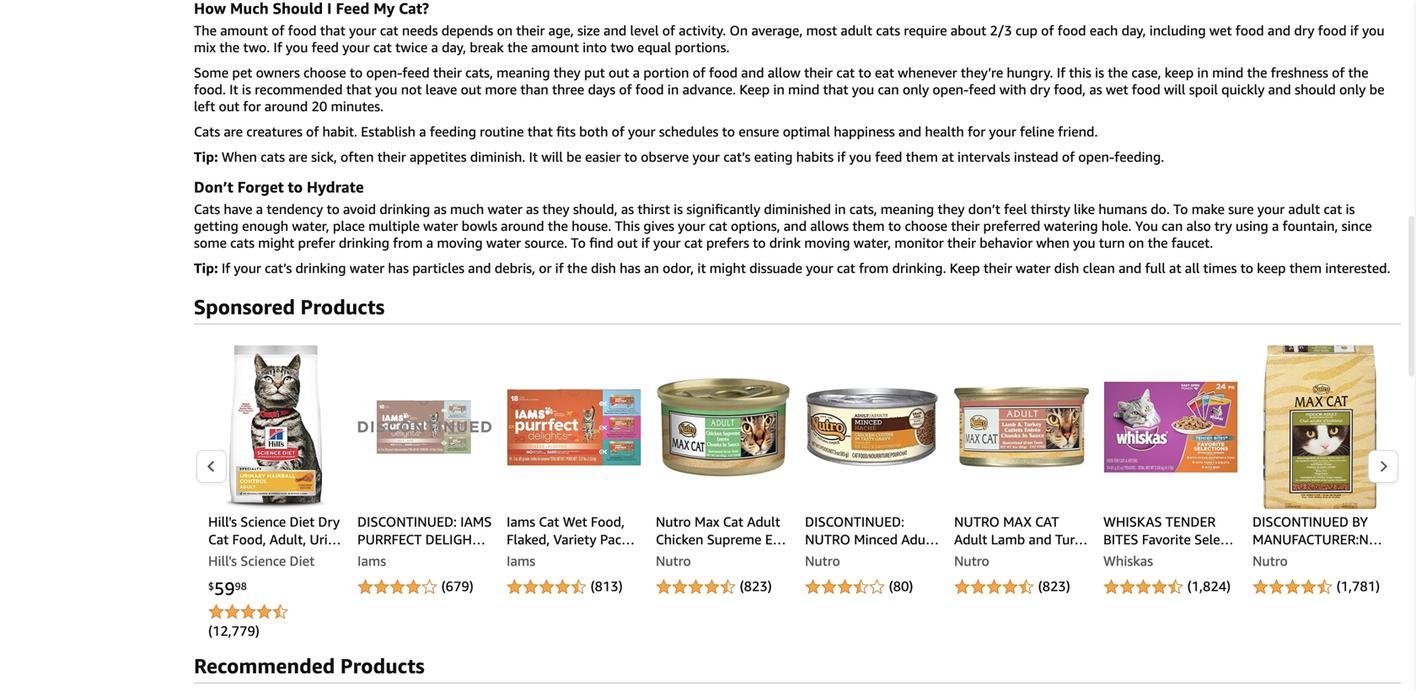Task type: locate. For each thing, give the bounding box(es) containing it.
0 horizontal spatial cat
[[208, 531, 229, 547]]

1 horizontal spatial for
[[968, 124, 986, 140]]

1 discontinued: from the left
[[357, 514, 457, 530]]

0 vertical spatial products
[[300, 295, 385, 319]]

keep
[[1165, 64, 1194, 81], [1257, 260, 1286, 276]]

cats, down break
[[465, 64, 493, 81]]

1 dish from the left
[[591, 260, 616, 276]]

cat inside nutro max cat adult chicken supreme e… nutro
[[723, 514, 744, 530]]

2 hill's from the top
[[208, 553, 237, 569]]

health
[[925, 124, 964, 140]]

a right the using at the right top of page
[[1272, 218, 1279, 234]]

max
[[1003, 514, 1032, 530]]

1 vertical spatial nutro
[[805, 531, 851, 547]]

0 horizontal spatial nutro
[[805, 531, 851, 547]]

1 vertical spatial adult
[[1288, 201, 1320, 217]]

2 discontinued: from the left
[[805, 514, 905, 530]]

nutro inside discontinued: nutro minced adu… nutro
[[805, 531, 851, 547]]

1 horizontal spatial adult
[[954, 531, 988, 547]]

is
[[1095, 64, 1104, 81], [242, 81, 251, 97], [674, 201, 683, 217], [1346, 201, 1355, 217]]

feed down they're
[[969, 81, 996, 97]]

portions.
[[675, 39, 730, 55]]

cat inside iams cat wet food, flaked, variety pac… iams
[[539, 514, 559, 530]]

dry
[[1294, 22, 1315, 38], [1030, 81, 1050, 97]]

adult inside don't forget to hydrate cats have a tendency to avoid drinking as much water as they should, as thirst is significantly diminished in cats, meaning they don't feel thirsty like humans do. to make sure your adult cat is getting enough water, place multiple water bowls around the house. this gives your cat options, and allows them to choose their preferred watering hole. you can also try using a fountain, since some cats might prefer drinking from a moving water source. to find out if your cat prefers to drink moving water, monitor their behavior when you turn on the faucet.
[[1288, 201, 1320, 217]]

0 horizontal spatial water,
[[292, 218, 329, 234]]

drinking up multiple at the left top of page
[[380, 201, 430, 217]]

keep inside some pet owners choose to open-feed their cats, meaning they put out a portion of food and allow their cat to eat whenever they're hungry. if this is the case, keep in mind the freshness of the food. it is recommended that you not leave out more than three days of food in advance. keep in mind that you can only open-feed with dry food, as wet food will spoil quickly and should only be left out for around 20 minutes.
[[1165, 64, 1194, 81]]

keep up spoil
[[1165, 64, 1194, 81]]

don't
[[968, 201, 1001, 217]]

food
[[288, 22, 317, 38], [1058, 22, 1086, 38], [1236, 22, 1264, 38], [1318, 22, 1347, 38], [709, 64, 738, 81], [635, 81, 664, 97], [1132, 81, 1161, 97]]

1 horizontal spatial meaning
[[881, 201, 934, 217]]

cats inside the amount of food that your cat needs depends on their age, size and level of activity. on average, most adult cats require about 2/3 cup of food each day, including wet food and dry food if you mix the two. if you feed your cat twice a day, break the amount into two equal portions.
[[876, 22, 900, 38]]

require
[[904, 22, 947, 38]]

cat inside hill's science diet dry cat food, adult, uri… hill's science diet
[[208, 531, 229, 547]]

0 vertical spatial from
[[393, 235, 423, 251]]

1 diet from the top
[[290, 514, 315, 530]]

and left full
[[1119, 260, 1142, 276]]

drinking down prefer
[[295, 260, 346, 276]]

discontinued: for purrfect
[[357, 514, 457, 530]]

1 vertical spatial for
[[968, 124, 986, 140]]

discontinued: for minced
[[805, 514, 905, 530]]

to
[[350, 64, 363, 81], [858, 64, 871, 81], [722, 124, 735, 140], [624, 149, 637, 165], [288, 178, 303, 196], [327, 201, 340, 217], [888, 218, 901, 234], [753, 235, 766, 251], [1241, 260, 1254, 276]]

diet down "adult,"
[[290, 553, 315, 569]]

1 horizontal spatial dish
[[1054, 260, 1079, 276]]

your up sponsored
[[234, 260, 261, 276]]

1 horizontal spatial will
[[1164, 81, 1186, 97]]

0 horizontal spatial it
[[229, 81, 238, 97]]

dry up freshness
[[1294, 22, 1315, 38]]

ensure
[[739, 124, 779, 140]]

it inside some pet owners choose to open-feed their cats, meaning they put out a portion of food and allow their cat to eat whenever they're hungry. if this is the case, keep in mind the freshness of the food. it is recommended that you not leave out more than three days of food in advance. keep in mind that you can only open-feed with dry food, as wet food will spoil quickly and should only be left out for around 20 minutes.
[[229, 81, 238, 97]]

1 horizontal spatial food,
[[591, 514, 625, 530]]

0 vertical spatial at
[[942, 149, 954, 165]]

advance.
[[683, 81, 736, 97]]

cat's
[[723, 149, 751, 165], [265, 260, 292, 276]]

a up 'enough' on the top
[[256, 201, 263, 217]]

if inside don't forget to hydrate cats have a tendency to avoid drinking as much water as they should, as thirst is significantly diminished in cats, meaning they don't feel thirsty like humans do. to make sure your adult cat is getting enough water, place multiple water bowls around the house. this gives your cat options, and allows them to choose their preferred watering hole. you can also try using a fountain, since some cats might prefer drinking from a moving water source. to find out if your cat prefers to drink moving water, monitor their behavior when you turn on the faucet.
[[641, 235, 650, 251]]

might down 'enough' on the top
[[258, 235, 295, 251]]

at
[[942, 149, 954, 165], [1169, 260, 1182, 276]]

from left drinking.
[[859, 260, 889, 276]]

put
[[584, 64, 605, 81]]

iams down purrfect
[[357, 553, 386, 569]]

2 vertical spatial drinking
[[295, 260, 346, 276]]

your
[[349, 22, 376, 38], [342, 39, 370, 55], [628, 124, 655, 140], [989, 124, 1017, 140], [693, 149, 720, 165], [1258, 201, 1285, 217], [678, 218, 705, 234], [653, 235, 681, 251], [234, 260, 261, 276], [806, 260, 833, 276]]

nutro inside discontinued by manufacturer:n… nutro
[[1253, 553, 1288, 569]]

science down hill's science diet dry cat food, adult, uri… "link"
[[240, 553, 286, 569]]

1 horizontal spatial are
[[288, 149, 308, 165]]

1 horizontal spatial has
[[620, 260, 641, 276]]

0 horizontal spatial around
[[265, 98, 308, 114]]

1 horizontal spatial cats
[[261, 149, 285, 165]]

keep right drinking.
[[950, 260, 980, 276]]

1 (823) from the left
[[740, 578, 772, 594]]

to up the tendency
[[288, 178, 303, 196]]

1 vertical spatial be
[[567, 149, 582, 165]]

if inside the amount of food that your cat needs depends on their age, size and level of activity. on average, most adult cats require about 2/3 cup of food each day, including wet food and dry food if you mix the two. if you feed your cat twice a day, break the amount into two equal portions.
[[273, 39, 282, 55]]

choose inside don't forget to hydrate cats have a tendency to avoid drinking as much water as they should, as thirst is significantly diminished in cats, meaning they don't feel thirsty like humans do. to make sure your adult cat is getting enough water, place multiple water bowls around the house. this gives your cat options, and allows them to choose their preferred watering hole. you can also try using a fountain, since some cats might prefer drinking from a moving water source. to find out if your cat prefers to drink moving water, monitor their behavior when you turn on the faucet.
[[905, 218, 948, 234]]

spoil
[[1189, 81, 1218, 97]]

adult up fountain,
[[1288, 201, 1320, 217]]

0 horizontal spatial cats,
[[465, 64, 493, 81]]

0 horizontal spatial might
[[258, 235, 295, 251]]

cats
[[194, 124, 220, 140], [194, 201, 220, 217]]

tur…
[[1055, 531, 1088, 547]]

1 tip: from the top
[[194, 149, 218, 165]]

2 (823) from the left
[[1038, 578, 1070, 594]]

0 horizontal spatial on
[[497, 22, 513, 38]]

prefers
[[706, 235, 749, 251]]

they
[[554, 64, 581, 81], [542, 201, 570, 217], [938, 201, 965, 217]]

amount down age,
[[531, 39, 579, 55]]

cats down 'enough' on the top
[[230, 235, 255, 251]]

nutro inside nutro max cat adult lamb and tur… nutro
[[954, 514, 1000, 530]]

1 horizontal spatial dry
[[1294, 22, 1315, 38]]

0 horizontal spatial adult
[[747, 514, 780, 530]]

0 vertical spatial adult
[[747, 514, 780, 530]]

science up "adult,"
[[240, 514, 286, 530]]

at left all
[[1169, 260, 1182, 276]]

and up two
[[604, 22, 627, 38]]

(823) down e…
[[740, 578, 772, 594]]

1 vertical spatial wet
[[1106, 81, 1128, 97]]

and inside don't forget to hydrate cats have a tendency to avoid drinking as much water as they should, as thirst is significantly diminished in cats, meaning they don't feel thirsty like humans do. to make sure your adult cat is getting enough water, place multiple water bowls around the house. this gives your cat options, and allows them to choose their preferred watering hole. you can also try using a fountain, since some cats might prefer drinking from a moving water source. to find out if your cat prefers to drink moving water, monitor their behavior when you turn on the faucet.
[[784, 218, 807, 234]]

0 vertical spatial cats
[[194, 124, 220, 140]]

0 vertical spatial hill's
[[208, 514, 237, 530]]

1 horizontal spatial mind
[[1212, 64, 1244, 81]]

1 vertical spatial cats,
[[850, 201, 877, 217]]

discontinued: iams purrfect deligh… iams
[[357, 514, 492, 569]]

can down eat
[[878, 81, 899, 97]]

0 vertical spatial cats,
[[465, 64, 493, 81]]

adult right most
[[841, 22, 873, 38]]

drinking
[[380, 201, 430, 217], [339, 235, 389, 251], [295, 260, 346, 276]]

dry down hungry.
[[1030, 81, 1050, 97]]

that up recommended
[[320, 22, 346, 38]]

2 vertical spatial cats
[[230, 235, 255, 251]]

will
[[1164, 81, 1186, 97], [541, 149, 563, 165]]

0 vertical spatial water,
[[292, 218, 329, 234]]

adult inside the amount of food that your cat needs depends on their age, size and level of activity. on average, most adult cats require about 2/3 cup of food each day, including wet food and dry food if you mix the two. if you feed your cat twice a day, break the amount into two equal portions.
[[841, 22, 873, 38]]

whiskas tender bites favorite sele… link
[[1104, 513, 1238, 551]]

0 vertical spatial choose
[[303, 64, 346, 81]]

hill's science diet dry cat food, adult, uri… hill's science diet
[[208, 514, 341, 569]]

only
[[903, 81, 929, 97], [1340, 81, 1366, 97]]

tip: down "some"
[[194, 260, 218, 276]]

out up days
[[609, 64, 629, 81]]

three
[[552, 81, 584, 97]]

1 vertical spatial if
[[1057, 64, 1066, 81]]

it down pet
[[229, 81, 238, 97]]

adult,
[[270, 531, 306, 547]]

0 vertical spatial it
[[229, 81, 238, 97]]

can inside don't forget to hydrate cats have a tendency to avoid drinking as much water as they should, as thirst is significantly diminished in cats, meaning they don't feel thirsty like humans do. to make sure your adult cat is getting enough water, place multiple water bowls around the house. this gives your cat options, and allows them to choose their preferred watering hole. you can also try using a fountain, since some cats might prefer drinking from a moving water source. to find out if your cat prefers to drink moving water, monitor their behavior when you turn on the faucet.
[[1162, 218, 1183, 234]]

1 horizontal spatial be
[[1370, 81, 1385, 97]]

nutro down chicken
[[656, 553, 691, 569]]

them down fountain,
[[1290, 260, 1322, 276]]

to down house.
[[571, 235, 586, 251]]

the left case,
[[1108, 64, 1128, 81]]

discontinued: up purrfect
[[357, 514, 457, 530]]

for up creatures
[[243, 98, 261, 114]]

quickly
[[1222, 81, 1265, 97]]

1 vertical spatial choose
[[905, 218, 948, 234]]

1 vertical spatial products
[[340, 654, 425, 678]]

open- down whenever
[[933, 81, 969, 97]]

that up happiness
[[823, 81, 849, 97]]

observe
[[641, 149, 689, 165]]

2 horizontal spatial them
[[1290, 260, 1322, 276]]

will inside some pet owners choose to open-feed their cats, meaning they put out a portion of food and allow their cat to eat whenever they're hungry. if this is the case, keep in mind the freshness of the food. it is recommended that you not leave out more than three days of food in advance. keep in mind that you can only open-feed with dry food, as wet food will spoil quickly and should only be left out for around 20 minutes.
[[1164, 81, 1186, 97]]

purrfect
[[357, 531, 422, 547]]

only down whenever
[[903, 81, 929, 97]]

be right should
[[1370, 81, 1385, 97]]

previous image
[[207, 460, 216, 473]]

whiskas
[[1104, 553, 1153, 569]]

the up source.
[[548, 218, 568, 234]]

1 vertical spatial are
[[288, 149, 308, 165]]

1 vertical spatial around
[[501, 218, 544, 234]]

of right cup
[[1041, 22, 1054, 38]]

1 vertical spatial tip:
[[194, 260, 218, 276]]

0 vertical spatial science
[[240, 514, 286, 530]]

they up the three
[[554, 64, 581, 81]]

mind down allow
[[788, 81, 820, 97]]

amount up two. at the left
[[220, 22, 268, 38]]

you inside don't forget to hydrate cats have a tendency to avoid drinking as much water as they should, as thirst is significantly diminished in cats, meaning they don't feel thirsty like humans do. to make sure your adult cat is getting enough water, place multiple water bowls around the house. this gives your cat options, and allows them to choose their preferred watering hole. you can also try using a fountain, since some cats might prefer drinking from a moving water source. to find out if your cat prefers to drink moving water, monitor their behavior when you turn on the faucet.
[[1073, 235, 1096, 251]]

allows
[[810, 218, 849, 234]]

hill's
[[208, 514, 237, 530], [208, 553, 237, 569]]

0 vertical spatial if
[[273, 39, 282, 55]]

1 vertical spatial cat's
[[265, 260, 292, 276]]

if right two. at the left
[[273, 39, 282, 55]]

dry inside the amount of food that your cat needs depends on their age, size and level of activity. on average, most adult cats require about 2/3 cup of food each day, including wet food and dry food if you mix the two. if you feed your cat twice a day, break the amount into two equal portions.
[[1294, 22, 1315, 38]]

1 horizontal spatial cat's
[[723, 149, 751, 165]]

adult for nutro max cat adult chicken supreme e…
[[747, 514, 780, 530]]

creatures
[[246, 124, 303, 140]]

thirst
[[638, 201, 670, 217]]

2 tip: from the top
[[194, 260, 218, 276]]

monitor
[[895, 235, 944, 251]]

food left each
[[1058, 22, 1086, 38]]

iams down flaked,
[[507, 553, 535, 569]]

enough
[[242, 218, 288, 234]]

0 vertical spatial keep
[[1165, 64, 1194, 81]]

for inside some pet owners choose to open-feed their cats, meaning they put out a portion of food and allow their cat to eat whenever they're hungry. if this is the case, keep in mind the freshness of the food. it is recommended that you not leave out more than three days of food in advance. keep in mind that you can only open-feed with dry food, as wet food will spoil quickly and should only be left out for around 20 minutes.
[[243, 98, 261, 114]]

max
[[695, 514, 720, 530]]

a inside the amount of food that your cat needs depends on their age, size and level of activity. on average, most adult cats require about 2/3 cup of food each day, including wet food and dry food if you mix the two. if you feed your cat twice a day, break the amount into two equal portions.
[[431, 39, 438, 55]]

to up monitor
[[888, 218, 901, 234]]

0 horizontal spatial be
[[567, 149, 582, 165]]

whiskas tender bites favorite selections variety pack wet cat food (pack of 24) image
[[1104, 381, 1238, 474]]

them right 'allows'
[[853, 218, 885, 234]]

0 horizontal spatial them
[[853, 218, 885, 234]]

products for recommended products
[[340, 654, 425, 678]]

it
[[697, 260, 706, 276]]

0 vertical spatial on
[[497, 22, 513, 38]]

1 vertical spatial meaning
[[881, 201, 934, 217]]

are left "sick,"
[[288, 149, 308, 165]]

keep down the using at the right top of page
[[1257, 260, 1286, 276]]

nutro max cat adult chicken supreme entrée chunks in sauce canned cat food,3oz-(pack of 24) image
[[656, 377, 791, 477]]

food, left "adult,"
[[232, 531, 266, 547]]

0 vertical spatial tip:
[[194, 149, 218, 165]]

as left much
[[434, 201, 447, 217]]

establish
[[361, 124, 416, 140]]

0 vertical spatial keep
[[740, 81, 770, 97]]

0 horizontal spatial are
[[224, 124, 243, 140]]

and
[[604, 22, 627, 38], [1268, 22, 1291, 38], [741, 64, 764, 81], [1268, 81, 1291, 97], [899, 124, 922, 140], [784, 218, 807, 234], [468, 260, 491, 276], [1119, 260, 1142, 276], [1029, 531, 1052, 547]]

humans
[[1099, 201, 1147, 217]]

adult inside nutro max cat adult chicken supreme e… nutro
[[747, 514, 780, 530]]

2 vertical spatial if
[[222, 260, 230, 276]]

wet right food,
[[1106, 81, 1128, 97]]

into
[[583, 39, 607, 55]]

nutro down discontinued
[[1253, 553, 1288, 569]]

on down you in the right top of the page
[[1129, 235, 1144, 251]]

open- up not
[[366, 64, 402, 81]]

dish down when
[[1054, 260, 1079, 276]]

tip: if your cat's drinking water has particles and debris, or if the dish has an odor, it might dissuade your cat from drinking. keep their water dish clean and full at all times to keep them interested.
[[194, 260, 1391, 276]]

1 horizontal spatial only
[[1340, 81, 1366, 97]]

open- down friend.
[[1078, 149, 1115, 165]]

0 vertical spatial can
[[878, 81, 899, 97]]

1 vertical spatial cats
[[194, 201, 220, 217]]

portion
[[644, 64, 689, 81]]

tip: up don't
[[194, 149, 218, 165]]

$
[[208, 580, 214, 592]]

cat up fountain,
[[1324, 201, 1342, 217]]

1 horizontal spatial keep
[[1257, 260, 1286, 276]]

depends
[[441, 22, 493, 38]]

place
[[333, 218, 365, 234]]

2 cats from the top
[[194, 201, 220, 217]]

out down the "this"
[[617, 235, 638, 251]]

some pet owners choose to open-feed their cats, meaning they put out a portion of food and allow their cat to eat whenever they're hungry. if this is the case, keep in mind the freshness of the food. it is recommended that you not leave out more than three days of food in advance. keep in mind that you can only open-feed with dry food, as wet food will spoil quickly and should only be left out for around 20 minutes.
[[194, 64, 1385, 114]]

0 horizontal spatial dish
[[591, 260, 616, 276]]

2 horizontal spatial cats
[[876, 22, 900, 38]]

clean
[[1083, 260, 1115, 276]]

moving down bowls
[[437, 235, 483, 251]]

faucet.
[[1172, 235, 1213, 251]]

twice
[[395, 39, 428, 55]]

case,
[[1132, 64, 1161, 81]]

around inside don't forget to hydrate cats have a tendency to avoid drinking as much water as they should, as thirst is significantly diminished in cats, meaning they don't feel thirsty like humans do. to make sure your adult cat is getting enough water, place multiple water bowls around the house. this gives your cat options, and allows them to choose their preferred watering hole. you can also try using a fountain, since some cats might prefer drinking from a moving water source. to find out if your cat prefers to drink moving water, monitor their behavior when you turn on the faucet.
[[501, 218, 544, 234]]

if inside some pet owners choose to open-feed their cats, meaning they put out a portion of food and allow their cat to eat whenever they're hungry. if this is the case, keep in mind the freshness of the food. it is recommended that you not leave out more than three days of food in advance. keep in mind that you can only open-feed with dry food, as wet food will spoil quickly and should only be left out for around 20 minutes.
[[1057, 64, 1066, 81]]

feed up not
[[402, 64, 430, 81]]

optimal
[[783, 124, 830, 140]]

0 horizontal spatial cat's
[[265, 260, 292, 276]]

minced
[[854, 531, 898, 547]]

turn
[[1099, 235, 1125, 251]]

1 horizontal spatial choose
[[905, 218, 948, 234]]

nutro down nutro max cat adult lamb and tur… link
[[954, 553, 990, 569]]

2 horizontal spatial open-
[[1078, 149, 1115, 165]]

0 vertical spatial adult
[[841, 22, 873, 38]]

interested.
[[1325, 260, 1391, 276]]

nutro inside discontinued: nutro minced adu… nutro
[[805, 553, 840, 569]]

0 vertical spatial for
[[243, 98, 261, 114]]

them
[[906, 149, 938, 165], [853, 218, 885, 234], [1290, 260, 1322, 276]]

behavior
[[980, 235, 1033, 251]]

1 horizontal spatial adult
[[1288, 201, 1320, 217]]

and inside nutro max cat adult lamb and tur… nutro
[[1029, 531, 1052, 547]]

in inside don't forget to hydrate cats have a tendency to avoid drinking as much water as they should, as thirst is significantly diminished in cats, meaning they don't feel thirsty like humans do. to make sure your adult cat is getting enough water, place multiple water bowls around the house. this gives your cat options, and allows them to choose their preferred watering hole. you can also try using a fountain, since some cats might prefer drinking from a moving water source. to find out if your cat prefers to drink moving water, monitor their behavior when you turn on the faucet.
[[835, 201, 846, 217]]

a up "appetites"
[[419, 124, 426, 140]]

products for sponsored products
[[300, 295, 385, 319]]

with
[[1000, 81, 1027, 97]]

meaning
[[497, 64, 550, 81], [881, 201, 934, 217]]

0 horizontal spatial food,
[[232, 531, 266, 547]]

0 vertical spatial food,
[[591, 514, 625, 530]]

food,
[[591, 514, 625, 530], [232, 531, 266, 547]]

meaning inside some pet owners choose to open-feed their cats, meaning they put out a portion of food and allow their cat to eat whenever they're hungry. if this is the case, keep in mind the freshness of the food. it is recommended that you not leave out more than three days of food in advance. keep in mind that you can only open-feed with dry food, as wet food will spoil quickly and should only be left out for around 20 minutes.
[[497, 64, 550, 81]]

discontinued: inside discontinued: iams purrfect deligh… iams
[[357, 514, 457, 530]]

to right "times"
[[1241, 260, 1254, 276]]

can down do.
[[1162, 218, 1183, 234]]

cat inside some pet owners choose to open-feed their cats, meaning they put out a portion of food and allow their cat to eat whenever they're hungry. if this is the case, keep in mind the freshness of the food. it is recommended that you not leave out more than three days of food in advance. keep in mind that you can only open-feed with dry food, as wet food will spoil quickly and should only be left out for around 20 minutes.
[[836, 64, 855, 81]]

sele…
[[1195, 531, 1234, 547]]

whiskas tender bites favorite sele… whiskas
[[1104, 514, 1234, 569]]

your up the using at the right top of page
[[1258, 201, 1285, 217]]

eat
[[875, 64, 894, 81]]

might down prefers
[[710, 260, 746, 276]]

in up 'allows'
[[835, 201, 846, 217]]

if
[[273, 39, 282, 55], [1057, 64, 1066, 81], [222, 260, 230, 276]]

this
[[1069, 64, 1092, 81]]

0 vertical spatial amount
[[220, 22, 268, 38]]

a down needs
[[431, 39, 438, 55]]

of
[[272, 22, 284, 38], [662, 22, 675, 38], [1041, 22, 1054, 38], [693, 64, 706, 81], [1332, 64, 1345, 81], [619, 81, 632, 97], [306, 124, 319, 140], [612, 124, 625, 140], [1062, 149, 1075, 165]]

your up 'observe'
[[628, 124, 655, 140]]

diminished
[[764, 201, 831, 217]]

discontinued: inside discontinued: nutro minced adu… nutro
[[805, 514, 905, 530]]

0 horizontal spatial only
[[903, 81, 929, 97]]

on
[[497, 22, 513, 38], [1129, 235, 1144, 251]]

1 vertical spatial dry
[[1030, 81, 1050, 97]]

mix
[[194, 39, 216, 55]]

is up since
[[1346, 201, 1355, 217]]

diet up "adult,"
[[290, 514, 315, 530]]

nutro max cat adult chicken supreme e… link
[[656, 513, 791, 551]]

cats, inside some pet owners choose to open-feed their cats, meaning they put out a portion of food and allow their cat to eat whenever they're hungry. if this is the case, keep in mind the freshness of the food. it is recommended that you not leave out more than three days of food in advance. keep in mind that you can only open-feed with dry food, as wet food will spoil quickly and should only be left out for around 20 minutes.
[[465, 64, 493, 81]]

1 horizontal spatial cats,
[[850, 201, 877, 217]]

0 vertical spatial around
[[265, 98, 308, 114]]

1 vertical spatial adult
[[954, 531, 988, 547]]

0 vertical spatial to
[[1173, 201, 1188, 217]]

adult inside nutro max cat adult lamb and tur… nutro
[[954, 531, 988, 547]]

the down you in the right top of the page
[[1148, 235, 1168, 251]]

adult for nutro max cat adult lamb and tur…
[[954, 531, 988, 547]]

cats down creatures
[[261, 149, 285, 165]]

feed inside the amount of food that your cat needs depends on their age, size and level of activity. on average, most adult cats require about 2/3 cup of food each day, including wet food and dry food if you mix the two. if you feed your cat twice a day, break the amount into two equal portions.
[[312, 39, 339, 55]]

0 horizontal spatial at
[[942, 149, 954, 165]]

debris,
[[495, 260, 535, 276]]

equal
[[638, 39, 671, 55]]

variety
[[553, 531, 597, 547]]

1 vertical spatial keep
[[1257, 260, 1286, 276]]

keep down allow
[[740, 81, 770, 97]]

the right break
[[508, 39, 528, 55]]

1 horizontal spatial moving
[[804, 235, 850, 251]]

thirsty
[[1031, 201, 1070, 217]]

0 horizontal spatial open-
[[366, 64, 402, 81]]

1 vertical spatial mind
[[788, 81, 820, 97]]

1 horizontal spatial keep
[[950, 260, 980, 276]]

2 horizontal spatial if
[[1057, 64, 1066, 81]]

from inside don't forget to hydrate cats have a tendency to avoid drinking as much water as they should, as thirst is significantly diminished in cats, meaning they don't feel thirsty like humans do. to make sure your adult cat is getting enough water, place multiple water bowls around the house. this gives your cat options, and allows them to choose their preferred watering hole. you can also try using a fountain, since some cats might prefer drinking from a moving water source. to find out if your cat prefers to drink moving water, monitor their behavior when you turn on the faucet.
[[393, 235, 423, 251]]

that
[[320, 22, 346, 38], [346, 81, 372, 97], [823, 81, 849, 97], [527, 124, 553, 140]]

2 dish from the left
[[1054, 260, 1079, 276]]

0 horizontal spatial from
[[393, 235, 423, 251]]

day, down depends
[[442, 39, 466, 55]]

both
[[579, 124, 608, 140]]

2 science from the top
[[240, 553, 286, 569]]

will down the fits
[[541, 149, 563, 165]]

and down diminished
[[784, 218, 807, 234]]

meaning inside don't forget to hydrate cats have a tendency to avoid drinking as much water as they should, as thirst is significantly diminished in cats, meaning they don't feel thirsty like humans do. to make sure your adult cat is getting enough water, place multiple water bowls around the house. this gives your cat options, and allows them to choose their preferred watering hole. you can also try using a fountain, since some cats might prefer drinking from a moving water source. to find out if your cat prefers to drink moving water, monitor their behavior when you turn on the faucet.
[[881, 201, 934, 217]]

choose up monitor
[[905, 218, 948, 234]]



Task type: vqa. For each thing, say whether or not it's contained in the screenshot.


Task type: describe. For each thing, give the bounding box(es) containing it.
iams up flaked,
[[507, 514, 535, 530]]

that left the fits
[[527, 124, 553, 140]]

around inside some pet owners choose to open-feed their cats, meaning they put out a portion of food and allow their cat to eat whenever they're hungry. if this is the case, keep in mind the freshness of the food. it is recommended that you not leave out more than three days of food in advance. keep in mind that you can only open-feed with dry food, as wet food will spoil quickly and should only be left out for around 20 minutes.
[[265, 98, 308, 114]]

in down portion
[[668, 81, 679, 97]]

1 vertical spatial open-
[[933, 81, 969, 97]]

the right freshness
[[1348, 64, 1369, 81]]

keep inside some pet owners choose to open-feed their cats, meaning they put out a portion of food and allow their cat to eat whenever they're hungry. if this is the case, keep in mind the freshness of the food. it is recommended that you not leave out more than three days of food in advance. keep in mind that you can only open-feed with dry food, as wet food will spoil quickly and should only be left out for around 20 minutes.
[[740, 81, 770, 97]]

the right mix
[[219, 39, 240, 55]]

including
[[1150, 22, 1206, 38]]

some
[[194, 235, 227, 251]]

should
[[1295, 81, 1336, 97]]

1 vertical spatial it
[[529, 149, 538, 165]]

and left debris,
[[468, 260, 491, 276]]

iams
[[460, 514, 492, 530]]

the up quickly
[[1247, 64, 1267, 81]]

nutro up chicken
[[656, 514, 691, 530]]

0 horizontal spatial amount
[[220, 22, 268, 38]]

often
[[341, 149, 374, 165]]

hydrate
[[307, 178, 364, 196]]

food down case,
[[1132, 81, 1161, 97]]

water up debris,
[[486, 235, 521, 251]]

drinking.
[[892, 260, 946, 276]]

to left ensure
[[722, 124, 735, 140]]

1 horizontal spatial them
[[906, 149, 938, 165]]

discontinued: nutro minced adu… link
[[805, 513, 940, 551]]

0 horizontal spatial mind
[[788, 81, 820, 97]]

recommended
[[194, 654, 335, 678]]

is right thirst
[[674, 201, 683, 217]]

food up quickly
[[1236, 22, 1264, 38]]

wet inside some pet owners choose to open-feed their cats, meaning they put out a portion of food and allow their cat to eat whenever they're hungry. if this is the case, keep in mind the freshness of the food. it is recommended that you not leave out more than three days of food in advance. keep in mind that you can only open-feed with dry food, as wet food will spoil quickly and should only be left out for around 20 minutes.
[[1106, 81, 1128, 97]]

find
[[589, 235, 614, 251]]

water down place
[[350, 260, 384, 276]]

two
[[611, 39, 634, 55]]

0 horizontal spatial if
[[222, 260, 230, 276]]

cat down 'allows'
[[837, 260, 855, 276]]

that up "minutes." on the left of page
[[346, 81, 372, 97]]

watering
[[1044, 218, 1098, 234]]

of up "equal"
[[662, 22, 675, 38]]

1 horizontal spatial might
[[710, 260, 746, 276]]

and down freshness
[[1268, 81, 1291, 97]]

multiple
[[369, 218, 420, 234]]

to up "minutes." on the left of page
[[350, 64, 363, 81]]

average,
[[752, 22, 803, 38]]

food.
[[194, 81, 226, 97]]

1 vertical spatial drinking
[[339, 235, 389, 251]]

cat up it
[[684, 235, 703, 251]]

tip: for tip: when cats are sick, often their appetites diminish. it will be easier to observe your cat's eating habits if you feed them at intervals instead of open-feeding.
[[194, 149, 218, 165]]

that inside the amount of food that your cat needs depends on their age, size and level of activity. on average, most adult cats require about 2/3 cup of food each day, including wet food and dry food if you mix the two. if you feed your cat twice a day, break the amount into two equal portions.
[[320, 22, 346, 38]]

sponsored products
[[194, 295, 385, 319]]

discontinued by manufacturer:n… link
[[1253, 513, 1388, 551]]

sponsored
[[194, 295, 295, 319]]

since
[[1342, 218, 1372, 234]]

lamb
[[991, 531, 1025, 547]]

to left eat
[[858, 64, 871, 81]]

1 horizontal spatial amount
[[531, 39, 579, 55]]

1 vertical spatial to
[[571, 235, 586, 251]]

they're
[[961, 64, 1003, 81]]

of down friend.
[[1062, 149, 1075, 165]]

fits
[[556, 124, 576, 140]]

when
[[222, 149, 257, 165]]

59 list
[[194, 345, 1401, 643]]

2 vertical spatial them
[[1290, 260, 1322, 276]]

out right left
[[219, 98, 240, 114]]

about
[[951, 22, 987, 38]]

cat down significantly
[[709, 218, 727, 234]]

out right leave on the left of page
[[461, 81, 482, 97]]

food up owners
[[288, 22, 317, 38]]

wet inside the amount of food that your cat needs depends on their age, size and level of activity. on average, most adult cats require about 2/3 cup of food each day, including wet food and dry food if you mix the two. if you feed your cat twice a day, break the amount into two equal portions.
[[1210, 22, 1232, 38]]

on inside the amount of food that your cat needs depends on their age, size and level of activity. on average, most adult cats require about 2/3 cup of food each day, including wet food and dry food if you mix the two. if you feed your cat twice a day, break the amount into two equal portions.
[[497, 22, 513, 38]]

their inside the amount of food that your cat needs depends on their age, size and level of activity. on average, most adult cats require about 2/3 cup of food each day, including wet food and dry food if you mix the two. if you feed your cat twice a day, break the amount into two equal portions.
[[516, 22, 545, 38]]

your down schedules
[[693, 149, 720, 165]]

bites
[[1104, 531, 1139, 547]]

of up advance.
[[693, 64, 706, 81]]

the amount of food that your cat needs depends on their age, size and level of activity. on average, most adult cats require about 2/3 cup of food each day, including wet food and dry food if you mix the two. if you feed your cat twice a day, break the amount into two equal portions.
[[194, 22, 1385, 55]]

and left "health"
[[899, 124, 922, 140]]

water up bowls
[[488, 201, 523, 217]]

2 vertical spatial open-
[[1078, 149, 1115, 165]]

cat up twice
[[380, 22, 398, 38]]

as up the "this"
[[621, 201, 634, 217]]

discontinued: nutro minced adu… nutro
[[805, 514, 939, 569]]

of right both
[[612, 124, 625, 140]]

food up advance.
[[709, 64, 738, 81]]

1 cats from the top
[[194, 124, 220, 140]]

1 vertical spatial from
[[859, 260, 889, 276]]

might inside don't forget to hydrate cats have a tendency to avoid drinking as much water as they should, as thirst is significantly diminished in cats, meaning they don't feel thirsty like humans do. to make sure your adult cat is getting enough water, place multiple water bowls around the house. this gives your cat options, and allows them to choose their preferred watering hole. you can also try using a fountain, since some cats might prefer drinking from a moving water source. to find out if your cat prefers to drink moving water, monitor their behavior when you turn on the faucet.
[[258, 235, 295, 251]]

diminish.
[[470, 149, 526, 165]]

0 vertical spatial cat's
[[723, 149, 751, 165]]

source.
[[525, 235, 567, 251]]

particles
[[412, 260, 465, 276]]

your down gives
[[653, 235, 681, 251]]

whiskas
[[1104, 514, 1162, 530]]

1 vertical spatial cats
[[261, 149, 285, 165]]

hill's science diet dry cat food, adult, uri… link
[[208, 513, 343, 551]]

1 horizontal spatial water,
[[854, 235, 891, 251]]

0 vertical spatial are
[[224, 124, 243, 140]]

of down 20
[[306, 124, 319, 140]]

manufacturer:n…
[[1253, 531, 1382, 547]]

food, inside hill's science diet dry cat food, adult, uri… hill's science diet
[[232, 531, 266, 547]]

2 only from the left
[[1340, 81, 1366, 97]]

food,
[[1054, 81, 1086, 97]]

(1,824)
[[1188, 578, 1231, 594]]

they left "don't"
[[938, 201, 965, 217]]

freshness
[[1271, 64, 1329, 81]]

food, inside iams cat wet food, flaked, variety pac… iams
[[591, 514, 625, 530]]

easier
[[585, 149, 621, 165]]

your left needs
[[349, 22, 376, 38]]

needs
[[402, 22, 438, 38]]

2 diet from the top
[[290, 553, 315, 569]]

out inside don't forget to hydrate cats have a tendency to avoid drinking as much water as they should, as thirst is significantly diminished in cats, meaning they don't feel thirsty like humans do. to make sure your adult cat is getting enough water, place multiple water bowls around the house. this gives your cat options, and allows them to choose their preferred watering hole. you can also try using a fountain, since some cats might prefer drinking from a moving water source. to find out if your cat prefers to drink moving water, monitor their behavior when you turn on the faucet.
[[617, 235, 638, 251]]

supreme
[[707, 531, 762, 547]]

wet
[[563, 514, 587, 530]]

iams cat wet food, flaked, variety pac… iams
[[507, 514, 635, 569]]

prefer
[[298, 235, 335, 251]]

tip: when cats are sick, often their appetites diminish. it will be easier to observe your cat's eating habits if you feed them at intervals instead of open-feeding.
[[194, 149, 1164, 165]]

nutro inside nutro max cat adult lamb and tur… nutro
[[954, 553, 990, 569]]

to right easier
[[624, 149, 637, 165]]

food down portion
[[635, 81, 664, 97]]

tip: for tip: if your cat's drinking water has particles and debris, or if the dish has an odor, it might dissuade your cat from drinking. keep their water dish clean and full at all times to keep them interested.
[[194, 260, 218, 276]]

size
[[577, 22, 600, 38]]

the right or
[[567, 260, 588, 276]]

can inside some pet owners choose to open-feed their cats, meaning they put out a portion of food and allow their cat to eat whenever they're hungry. if this is the case, keep in mind the freshness of the food. it is recommended that you not leave out more than three days of food in advance. keep in mind that you can only open-feed with dry food, as wet food will spoil quickly and should only be left out for around 20 minutes.
[[878, 81, 899, 97]]

1 has from the left
[[388, 260, 409, 276]]

hungry.
[[1007, 64, 1053, 81]]

as up source.
[[526, 201, 539, 217]]

nutro max cat adult lamb and tur… link
[[954, 513, 1089, 551]]

feed down happiness
[[875, 149, 902, 165]]

tender
[[1166, 514, 1216, 530]]

cat left twice
[[373, 39, 392, 55]]

hill's science diet dry cat food, adult, urinary & hairball control, chicken recipe, 15.5 image
[[224, 345, 327, 510]]

adu…
[[901, 531, 939, 547]]

of right days
[[619, 81, 632, 97]]

1 horizontal spatial day,
[[1122, 22, 1146, 38]]

recommended
[[255, 81, 343, 97]]

(1,781)
[[1337, 578, 1380, 594]]

iams cat wet food, flaked, variety pack - seafood, 3 ounce (pack of 18) image
[[507, 388, 642, 467]]

don't
[[194, 178, 233, 196]]

appetites
[[410, 149, 467, 165]]

is down pet
[[242, 81, 251, 97]]

by
[[1352, 514, 1368, 530]]

whenever
[[898, 64, 957, 81]]

your down 'allows'
[[806, 260, 833, 276]]

$ 59 98
[[208, 578, 247, 599]]

routine
[[480, 124, 524, 140]]

choose inside some pet owners choose to open-feed their cats, meaning they put out a portion of food and allow their cat to eat whenever they're hungry. if this is the case, keep in mind the freshness of the food. it is recommended that you not leave out more than three days of food in advance. keep in mind that you can only open-feed with dry food, as wet food will spoil quickly and should only be left out for around 20 minutes.
[[303, 64, 346, 81]]

intervals
[[958, 149, 1010, 165]]

1 vertical spatial day,
[[442, 39, 466, 55]]

gives
[[643, 218, 674, 234]]

2 moving from the left
[[804, 235, 850, 251]]

water down when
[[1016, 260, 1051, 276]]

cats, inside don't forget to hydrate cats have a tendency to avoid drinking as much water as they should, as thirst is significantly diminished in cats, meaning they don't feel thirsty like humans do. to make sure your adult cat is getting enough water, place multiple water bowls around the house. this gives your cat options, and allows them to choose their preferred watering hole. you can also try using a fountain, since some cats might prefer drinking from a moving water source. to find out if your cat prefers to drink moving water, monitor their behavior when you turn on the faucet.
[[850, 201, 877, 217]]

discontinued: iams purrfect delights pate in gravy variety pack canned cat food 3 ounces (pack of 18) image
[[357, 400, 492, 455]]

1 horizontal spatial to
[[1173, 201, 1188, 217]]

1 hill's from the top
[[208, 514, 237, 530]]

in up spoil
[[1197, 64, 1209, 81]]

dissuade
[[750, 260, 803, 276]]

each
[[1090, 22, 1118, 38]]

your left twice
[[342, 39, 370, 55]]

1 science from the top
[[240, 514, 286, 530]]

(679)
[[441, 578, 474, 594]]

should,
[[573, 201, 618, 217]]

preferred
[[983, 218, 1041, 234]]

on inside don't forget to hydrate cats have a tendency to avoid drinking as much water as they should, as thirst is significantly diminished in cats, meaning they don't feel thirsty like humans do. to make sure your adult cat is getting enough water, place multiple water bowls around the house. this gives your cat options, and allows them to choose their preferred watering hole. you can also try using a fountain, since some cats might prefer drinking from a moving water source. to find out if your cat prefers to drink moving water, monitor their behavior when you turn on the faucet.
[[1129, 235, 1144, 251]]

house.
[[572, 218, 611, 234]]

be inside some pet owners choose to open-feed their cats, meaning they put out a portion of food and allow their cat to eat whenever they're hungry. if this is the case, keep in mind the freshness of the food. it is recommended that you not leave out more than three days of food in advance. keep in mind that you can only open-feed with dry food, as wet food will spoil quickly and should only be left out for around 20 minutes.
[[1370, 81, 1385, 97]]

than
[[520, 81, 549, 97]]

all
[[1185, 260, 1200, 276]]

discontinued: nutro minced adult wet cat food, chicken, 3 oz. (pack of 24) image
[[805, 387, 940, 468]]

1 vertical spatial will
[[541, 149, 563, 165]]

your right gives
[[678, 218, 705, 234]]

2 has from the left
[[620, 260, 641, 276]]

if inside the amount of food that your cat needs depends on their age, size and level of activity. on average, most adult cats require about 2/3 cup of food each day, including wet food and dry food if you mix the two. if you feed your cat twice a day, break the amount into two equal portions.
[[1350, 22, 1359, 38]]

1 vertical spatial at
[[1169, 260, 1182, 276]]

0 vertical spatial open-
[[366, 64, 402, 81]]

(823) for nutro max cat adult chicken supreme e… nutro
[[740, 578, 772, 594]]

dry inside some pet owners choose to open-feed their cats, meaning they put out a portion of food and allow their cat to eat whenever they're hungry. if this is the case, keep in mind the freshness of the food. it is recommended that you not leave out more than three days of food in advance. keep in mind that you can only open-feed with dry food, as wet food will spoil quickly and should only be left out for around 20 minutes.
[[1030, 81, 1050, 97]]

is right this
[[1095, 64, 1104, 81]]

significantly
[[687, 201, 760, 217]]

schedules
[[659, 124, 719, 140]]

0 vertical spatial drinking
[[380, 201, 430, 217]]

0 vertical spatial mind
[[1212, 64, 1244, 81]]

pet
[[232, 64, 252, 81]]

in down allow
[[773, 81, 785, 97]]

leave
[[425, 81, 457, 97]]

they up source.
[[542, 201, 570, 217]]

food up freshness
[[1318, 22, 1347, 38]]

on
[[730, 22, 748, 38]]

next image
[[1379, 460, 1388, 473]]

break
[[470, 39, 504, 55]]

nutro max cat adult lamb and tur… nutro
[[954, 514, 1088, 569]]

owners
[[256, 64, 300, 81]]

to down options, at the right top
[[753, 235, 766, 251]]

of up should
[[1332, 64, 1345, 81]]

they inside some pet owners choose to open-feed their cats, meaning they put out a portion of food and allow their cat to eat whenever they're hungry. if this is the case, keep in mind the freshness of the food. it is recommended that you not leave out more than three days of food in advance. keep in mind that you can only open-feed with dry food, as wet food will spoil quickly and should only be left out for around 20 minutes.
[[554, 64, 581, 81]]

and left allow
[[741, 64, 764, 81]]

full
[[1145, 260, 1166, 276]]

(823) for nutro max cat adult lamb and tur… nutro
[[1038, 578, 1070, 594]]

and up freshness
[[1268, 22, 1291, 38]]

cats inside don't forget to hydrate cats have a tendency to avoid drinking as much water as they should, as thirst is significantly diminished in cats, meaning they don't feel thirsty like humans do. to make sure your adult cat is getting enough water, place multiple water bowls around the house. this gives your cat options, and allows them to choose their preferred watering hole. you can also try using a fountain, since some cats might prefer drinking from a moving water source. to find out if your cat prefers to drink moving water, monitor their behavior when you turn on the faucet.
[[230, 235, 255, 251]]

1 moving from the left
[[437, 235, 483, 251]]

a up particles in the top of the page
[[426, 235, 433, 251]]

2/3
[[990, 22, 1012, 38]]

as inside some pet owners choose to open-feed their cats, meaning they put out a portion of food and allow their cat to eat whenever they're hungry. if this is the case, keep in mind the freshness of the food. it is recommended that you not leave out more than three days of food in advance. keep in mind that you can only open-feed with dry food, as wet food will spoil quickly and should only be left out for around 20 minutes.
[[1089, 81, 1102, 97]]

water down much
[[423, 218, 458, 234]]

1 only from the left
[[903, 81, 929, 97]]

to down hydrate
[[327, 201, 340, 217]]

discontinued by manufacturer:nutro max cat indoor adult roasted chicken flavor dry cat food 16 pounds image
[[1263, 345, 1377, 510]]

a inside some pet owners choose to open-feed their cats, meaning they put out a portion of food and allow their cat to eat whenever they're hungry. if this is the case, keep in mind the freshness of the food. it is recommended that you not leave out more than three days of food in advance. keep in mind that you can only open-feed with dry food, as wet food will spoil quickly and should only be left out for around 20 minutes.
[[633, 64, 640, 81]]

your up intervals
[[989, 124, 1017, 140]]

or
[[539, 260, 552, 276]]

cats inside don't forget to hydrate cats have a tendency to avoid drinking as much water as they should, as thirst is significantly diminished in cats, meaning they don't feel thirsty like humans do. to make sure your adult cat is getting enough water, place multiple water bowls around the house. this gives your cat options, and allows them to choose their preferred watering hole. you can also try using a fountain, since some cats might prefer drinking from a moving water source. to find out if your cat prefers to drink moving water, monitor their behavior when you turn on the faucet.
[[194, 201, 220, 217]]

of up owners
[[272, 22, 284, 38]]

nutro max cat adult lamb and turkey cutlets entree chunks in sauce canned cat food (pack of 24) 3oz; rich in n image
[[954, 386, 1089, 468]]

them inside don't forget to hydrate cats have a tendency to avoid drinking as much water as they should, as thirst is significantly diminished in cats, meaning they don't feel thirsty like humans do. to make sure your adult cat is getting enough water, place multiple water bowls around the house. this gives your cat options, and allows them to choose their preferred watering hole. you can also try using a fountain, since some cats might prefer drinking from a moving water source. to find out if your cat prefers to drink moving water, monitor their behavior when you turn on the faucet.
[[853, 218, 885, 234]]

have
[[224, 201, 252, 217]]

iams inside discontinued: iams purrfect deligh… iams
[[357, 553, 386, 569]]

most
[[806, 22, 837, 38]]



